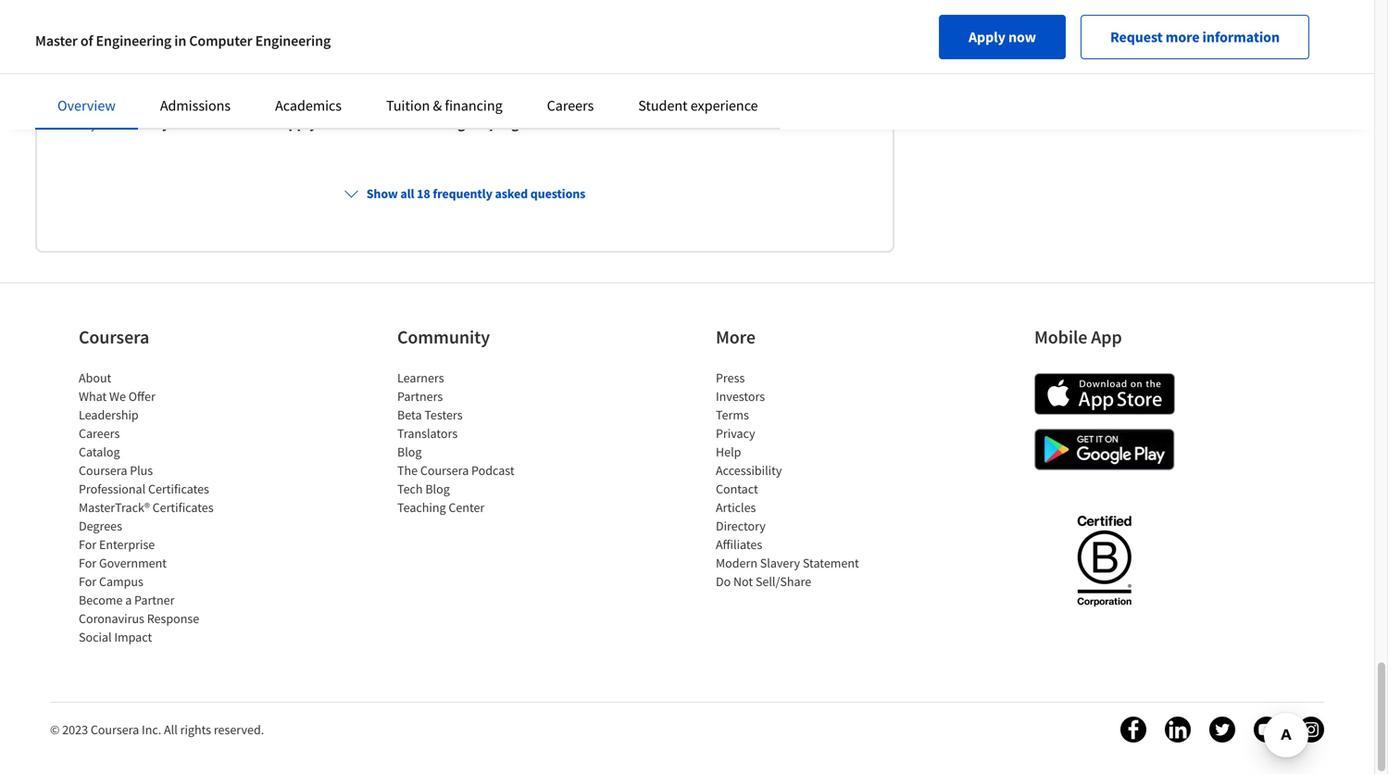 Task type: describe. For each thing, give the bounding box(es) containing it.
1 vertical spatial certificates
[[152, 499, 214, 516]]

community
[[397, 326, 490, 349]]

terms
[[716, 407, 749, 423]]

2 for from the top
[[79, 555, 96, 571]]

the coursera podcast link
[[397, 462, 515, 479]]

show
[[367, 185, 398, 202]]

about
[[79, 370, 111, 386]]

1 for from the top
[[79, 536, 96, 553]]

what we offer link
[[79, 388, 155, 405]]

computer
[[189, 31, 252, 50]]

government
[[99, 555, 167, 571]]

1 engineering from the left
[[96, 31, 171, 50]]

©
[[50, 722, 60, 738]]

student experience link
[[638, 96, 758, 115]]

academics link
[[275, 96, 342, 115]]

mastertrack®
[[79, 499, 150, 516]]

for government link
[[79, 555, 167, 571]]

the inside dropdown button
[[393, 114, 414, 132]]

we
[[109, 388, 126, 405]]

social
[[79, 629, 112, 646]]

help
[[716, 444, 741, 460]]

podcast
[[472, 462, 515, 479]]

can
[[116, 114, 140, 132]]

program?
[[489, 114, 551, 132]]

privacy link
[[716, 425, 755, 442]]

show all 18 frequently asked questions button
[[337, 177, 593, 210]]

coursera plus link
[[79, 462, 153, 479]]

beta
[[397, 407, 422, 423]]

leadership link
[[79, 407, 139, 423]]

coursera inside learners partners beta testers translators blog the coursera podcast tech blog teaching center
[[420, 462, 469, 479]]

get it on google play image
[[1035, 429, 1175, 471]]

2 i from the left
[[274, 114, 278, 132]]

contact link
[[716, 481, 758, 497]]

modern
[[716, 555, 758, 571]]

accessibility link
[[716, 462, 782, 479]]

affiliates link
[[716, 536, 762, 553]]

show all 18 frequently asked questions
[[367, 185, 586, 202]]

plus
[[130, 462, 153, 479]]

overview link
[[57, 96, 116, 115]]

contact
[[716, 481, 758, 497]]

apply now
[[969, 28, 1036, 46]]

request more information button
[[1081, 15, 1310, 59]]

more questions?
[[956, 12, 1084, 35]]

all
[[164, 722, 178, 738]]

press investors terms privacy help accessibility contact articles directory affiliates modern slavery statement do not sell/share
[[716, 370, 859, 590]]

blog link
[[397, 444, 422, 460]]

questions
[[531, 185, 586, 202]]

course
[[183, 114, 226, 132]]

partners
[[397, 388, 443, 405]]

translators
[[397, 425, 458, 442]]

student experience
[[638, 96, 758, 115]]

all
[[400, 185, 414, 202]]

apply now button
[[939, 15, 1066, 59]]

download on the app store image
[[1035, 373, 1175, 415]]

more
[[1166, 28, 1200, 46]]

rights
[[180, 722, 211, 738]]

more for more questions?
[[956, 12, 996, 35]]

investors
[[716, 388, 765, 405]]

coursera facebook image
[[1121, 717, 1147, 743]]

impact
[[114, 629, 152, 646]]

0 vertical spatial the
[[987, 49, 1008, 68]]

help link
[[716, 444, 741, 460]]

investors link
[[716, 388, 765, 405]]

affiliates
[[716, 536, 762, 553]]

become a partner link
[[79, 592, 175, 609]]

help
[[1061, 49, 1090, 68]]

directory
[[716, 518, 766, 534]]

teaching
[[397, 499, 446, 516]]

coursera linkedin image
[[1165, 717, 1191, 743]]

careers inside about what we offer leadership careers catalog coursera plus professional certificates mastertrack® certificates degrees for enterprise for government for campus become a partner coronavirus response social impact
[[79, 425, 120, 442]]

response
[[147, 610, 199, 627]]

of
[[80, 31, 93, 50]]

press
[[716, 370, 745, 386]]

financing
[[445, 96, 503, 115]]

asked
[[495, 185, 528, 202]]

learners link
[[397, 370, 444, 386]]

request more information
[[1111, 28, 1280, 46]]

now
[[1009, 28, 1036, 46]]

press link
[[716, 370, 745, 386]]

privacy
[[716, 425, 755, 442]]

professional
[[79, 481, 146, 497]]

professional certificates link
[[79, 481, 209, 497]]

list for more
[[716, 369, 873, 591]]

visit
[[956, 49, 984, 68]]

coronavirus response link
[[79, 610, 199, 627]]

more for more
[[716, 326, 756, 349]]



Task type: locate. For each thing, give the bounding box(es) containing it.
what
[[79, 388, 107, 405]]

tuition
[[386, 96, 430, 115]]

or
[[320, 114, 334, 132]]

0 vertical spatial more
[[956, 12, 996, 35]]

the left full
[[393, 114, 414, 132]]

a down campus
[[125, 592, 132, 609]]

1 horizontal spatial blog
[[425, 481, 450, 497]]

0 horizontal spatial careers link
[[79, 425, 120, 442]]

1 horizontal spatial a
[[173, 114, 180, 132]]

overview
[[57, 96, 116, 115]]

engineering right of
[[96, 31, 171, 50]]

0 vertical spatial in
[[174, 31, 186, 50]]

center
[[1092, 49, 1134, 68]]

tuition & financing
[[386, 96, 503, 115]]

careers
[[547, 96, 594, 115], [79, 425, 120, 442]]

1 vertical spatial careers
[[79, 425, 120, 442]]

about link
[[79, 370, 111, 386]]

0 horizontal spatial blog
[[397, 444, 422, 460]]

experience
[[691, 96, 758, 115]]

statement
[[803, 555, 859, 571]]

careers link up questions
[[547, 96, 594, 115]]

in inside dropdown button
[[378, 114, 390, 132]]

reserved.
[[214, 722, 264, 738]]

visit the learner help center link
[[956, 47, 1134, 69]]

app
[[1091, 326, 1122, 349]]

articles
[[716, 499, 756, 516]]

0 horizontal spatial a
[[125, 592, 132, 609]]

can i try a course before i apply or enroll in the full degree program?
[[116, 114, 551, 132]]

beta testers link
[[397, 407, 463, 423]]

a right 'try'
[[173, 114, 180, 132]]

0 horizontal spatial careers
[[79, 425, 120, 442]]

in left computer
[[174, 31, 186, 50]]

1 horizontal spatial in
[[378, 114, 390, 132]]

for up for campus link
[[79, 555, 96, 571]]

certificates
[[148, 481, 209, 497], [152, 499, 214, 516]]

directory link
[[716, 518, 766, 534]]

testers
[[425, 407, 463, 423]]

logo of certified b corporation image
[[1067, 505, 1143, 616]]

in right enroll
[[378, 114, 390, 132]]

partner
[[134, 592, 175, 609]]

for up become
[[79, 573, 96, 590]]

can i try a course before i apply or enroll in the full degree program? button
[[71, 97, 859, 149]]

0 vertical spatial blog
[[397, 444, 422, 460]]

i left 'apply'
[[274, 114, 278, 132]]

degree
[[442, 114, 486, 132]]

1 vertical spatial a
[[125, 592, 132, 609]]

coursera up tech blog link at the bottom
[[420, 462, 469, 479]]

admissions link
[[160, 96, 231, 115]]

offer
[[129, 388, 155, 405]]

terms link
[[716, 407, 749, 423]]

0 horizontal spatial list
[[79, 369, 236, 647]]

articles link
[[716, 499, 756, 516]]

1 vertical spatial careers link
[[79, 425, 120, 442]]

0 vertical spatial careers
[[547, 96, 594, 115]]

learners
[[397, 370, 444, 386]]

0 horizontal spatial more
[[716, 326, 756, 349]]

do not sell/share link
[[716, 573, 812, 590]]

1 horizontal spatial more
[[956, 12, 996, 35]]

a inside dropdown button
[[173, 114, 180, 132]]

coursera twitter image
[[1210, 717, 1236, 743]]

for campus link
[[79, 573, 143, 590]]

inc.
[[142, 722, 161, 738]]

3 list from the left
[[716, 369, 873, 591]]

admissions
[[160, 96, 231, 115]]

1 vertical spatial blog
[[425, 481, 450, 497]]

list for coursera
[[79, 369, 236, 647]]

© 2023 coursera inc. all rights reserved.
[[50, 722, 264, 738]]

degrees link
[[79, 518, 122, 534]]

0 horizontal spatial i
[[143, 114, 148, 132]]

1 vertical spatial for
[[79, 555, 96, 571]]

tech blog link
[[397, 481, 450, 497]]

0 vertical spatial careers link
[[547, 96, 594, 115]]

degrees
[[79, 518, 122, 534]]

list containing about
[[79, 369, 236, 647]]

1 horizontal spatial engineering
[[255, 31, 331, 50]]

1 horizontal spatial careers
[[547, 96, 594, 115]]

catalog link
[[79, 444, 120, 460]]

certificates up mastertrack® certificates link
[[148, 481, 209, 497]]

mobile app
[[1035, 326, 1122, 349]]

more up press link
[[716, 326, 756, 349]]

more
[[956, 12, 996, 35], [716, 326, 756, 349]]

the down apply now
[[987, 49, 1008, 68]]

master of engineering in computer engineering
[[35, 31, 331, 50]]

coursera up about
[[79, 326, 149, 349]]

about what we offer leadership careers catalog coursera plus professional certificates mastertrack® certificates degrees for enterprise for government for campus become a partner coronavirus response social impact
[[79, 370, 214, 646]]

list for community
[[397, 369, 555, 517]]

3 for from the top
[[79, 573, 96, 590]]

engineering up academics
[[255, 31, 331, 50]]

the
[[987, 49, 1008, 68], [393, 114, 414, 132]]

1 i from the left
[[143, 114, 148, 132]]

2023
[[62, 722, 88, 738]]

request
[[1111, 28, 1163, 46]]

apply
[[969, 28, 1006, 46]]

0 vertical spatial certificates
[[148, 481, 209, 497]]

0 horizontal spatial the
[[393, 114, 414, 132]]

academics
[[275, 96, 342, 115]]

2 horizontal spatial list
[[716, 369, 873, 591]]

certificates down professional certificates link
[[152, 499, 214, 516]]

coursera instagram image
[[1299, 717, 1325, 743]]

before
[[229, 114, 271, 132]]

modern slavery statement link
[[716, 555, 859, 571]]

coursera youtube image
[[1254, 717, 1280, 743]]

list containing learners
[[397, 369, 555, 517]]

teaching center link
[[397, 499, 485, 516]]

visit the learner help center
[[956, 49, 1134, 68]]

coronavirus
[[79, 610, 144, 627]]

for enterprise link
[[79, 536, 155, 553]]

sell/share
[[756, 573, 812, 590]]

the
[[397, 462, 418, 479]]

collapsed list
[[67, 0, 863, 155]]

blog up the
[[397, 444, 422, 460]]

&
[[433, 96, 442, 115]]

0 vertical spatial for
[[79, 536, 96, 553]]

information
[[1203, 28, 1280, 46]]

social impact link
[[79, 629, 152, 646]]

center
[[449, 499, 485, 516]]

0 horizontal spatial engineering
[[96, 31, 171, 50]]

careers link
[[547, 96, 594, 115], [79, 425, 120, 442]]

learner
[[1011, 49, 1058, 68]]

mobile
[[1035, 326, 1088, 349]]

coursera down catalog
[[79, 462, 127, 479]]

2 list from the left
[[397, 369, 555, 517]]

frequently
[[433, 185, 493, 202]]

questions?
[[999, 12, 1084, 35]]

i left 'try'
[[143, 114, 148, 132]]

list
[[79, 369, 236, 647], [397, 369, 555, 517], [716, 369, 873, 591]]

2 engineering from the left
[[255, 31, 331, 50]]

1 horizontal spatial list
[[397, 369, 555, 517]]

coursera inside about what we offer leadership careers catalog coursera plus professional certificates mastertrack® certificates degrees for enterprise for government for campus become a partner coronavirus response social impact
[[79, 462, 127, 479]]

careers up catalog
[[79, 425, 120, 442]]

1 horizontal spatial i
[[274, 114, 278, 132]]

campus
[[99, 573, 143, 590]]

1 vertical spatial more
[[716, 326, 756, 349]]

0 vertical spatial a
[[173, 114, 180, 132]]

more up visit
[[956, 12, 996, 35]]

not
[[734, 573, 753, 590]]

catalog
[[79, 444, 120, 460]]

leadership
[[79, 407, 139, 423]]

18
[[417, 185, 430, 202]]

apply
[[281, 114, 317, 132]]

1 horizontal spatial careers link
[[547, 96, 594, 115]]

list containing press
[[716, 369, 873, 591]]

a inside about what we offer leadership careers catalog coursera plus professional certificates mastertrack® certificates degrees for enterprise for government for campus become a partner coronavirus response social impact
[[125, 592, 132, 609]]

accessibility
[[716, 462, 782, 479]]

coursera left inc.
[[91, 722, 139, 738]]

student
[[638, 96, 688, 115]]

1 vertical spatial in
[[378, 114, 390, 132]]

careers link up catalog
[[79, 425, 120, 442]]

1 list from the left
[[79, 369, 236, 647]]

careers up questions
[[547, 96, 594, 115]]

full
[[417, 114, 439, 132]]

for down "degrees"
[[79, 536, 96, 553]]

0 horizontal spatial in
[[174, 31, 186, 50]]

blog up teaching center link
[[425, 481, 450, 497]]

2 vertical spatial for
[[79, 573, 96, 590]]

tech
[[397, 481, 423, 497]]

1 horizontal spatial the
[[987, 49, 1008, 68]]

1 vertical spatial the
[[393, 114, 414, 132]]



Task type: vqa. For each thing, say whether or not it's contained in the screenshot.
the a inside Can I try a course before I apply or enroll in the full degree program? DROPDOWN BUTTON
yes



